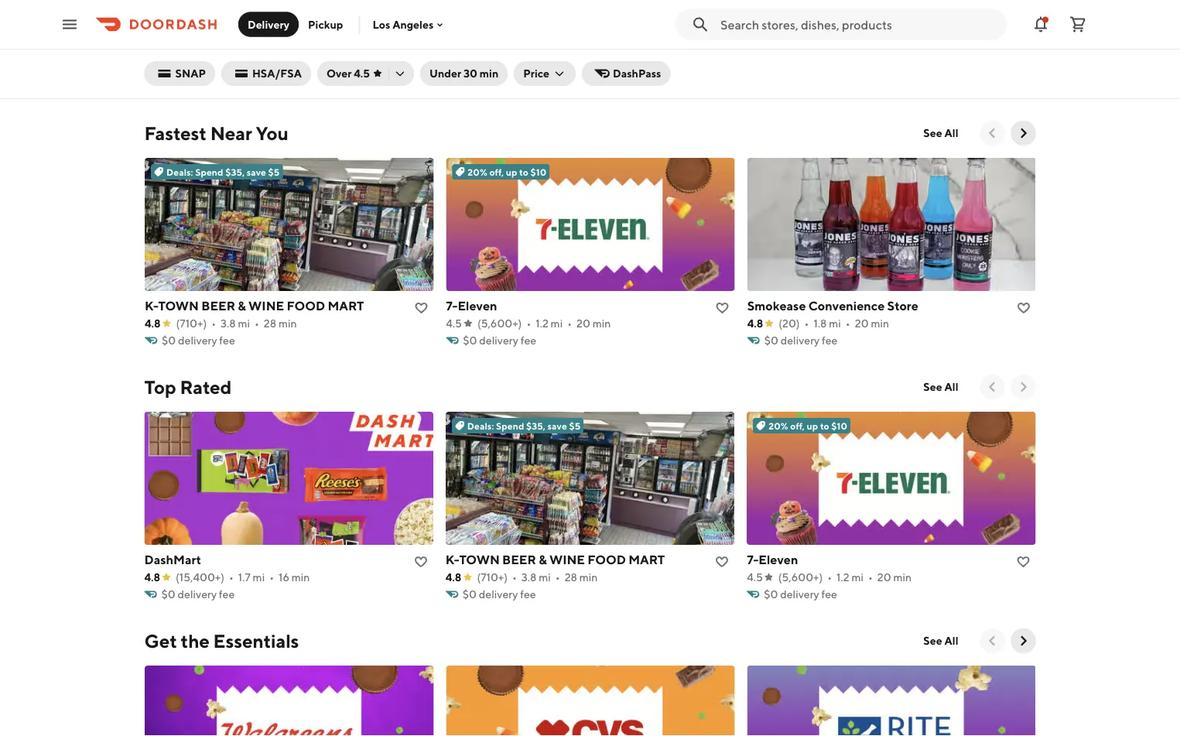 Task type: describe. For each thing, give the bounding box(es) containing it.
you
[[256, 122, 289, 144]]

0 horizontal spatial • 1.2 mi • 20 min
[[526, 317, 611, 330]]

see for fastest near you
[[924, 127, 943, 139]]

min inside 25 min $0 delivery fee
[[216, 47, 234, 60]]

0 vertical spatial town
[[158, 298, 199, 313]]

1 horizontal spatial wine
[[550, 552, 585, 567]]

0 vertical spatial save
[[246, 166, 266, 177]]

get the essentials
[[144, 630, 299, 652]]

0 horizontal spatial 7-
[[446, 298, 458, 313]]

get the essentials link
[[144, 629, 299, 653]]

top
[[144, 376, 176, 398]]

1 vertical spatial deals:
[[467, 420, 494, 431]]

1 horizontal spatial off,
[[791, 420, 805, 431]]

0 vertical spatial 3.8
[[220, 317, 235, 330]]

rated
[[180, 376, 232, 398]]

stores
[[528, 34, 565, 49]]

under 30 min
[[430, 67, 499, 80]]

1 horizontal spatial 4.5
[[446, 317, 462, 330]]

all for you
[[945, 127, 959, 139]]

los angeles button
[[373, 18, 446, 31]]

1 horizontal spatial 20%
[[769, 420, 789, 431]]

1 vertical spatial (710+)
[[477, 571, 508, 584]]

1 horizontal spatial &
[[539, 552, 547, 567]]

under 30 min button
[[420, 61, 508, 86]]

1 vertical spatial • 3.8 mi • 28 min
[[513, 571, 598, 584]]

rocket
[[226, 29, 267, 44]]

see for get the essentials
[[924, 634, 943, 647]]

dashpass button
[[582, 61, 671, 86]]

1 horizontal spatial $5
[[569, 420, 581, 431]]

0 items, open order cart image
[[1069, 15, 1088, 34]]

0 vertical spatial spend
[[195, 166, 223, 177]]

0 vertical spatial • 3.8 mi • 28 min
[[211, 317, 297, 330]]

1 vertical spatial $35,
[[526, 420, 546, 431]]

20 for fastest near you
[[855, 317, 869, 330]]

top rated link
[[144, 375, 232, 400]]

2 see all link from the top
[[915, 375, 968, 400]]

0 horizontal spatial up
[[506, 166, 517, 177]]

previous button of carousel image for essentials
[[985, 633, 1001, 649]]

next button of carousel image for you
[[1016, 125, 1032, 141]]

0 vertical spatial $10
[[530, 166, 546, 177]]

0 vertical spatial wine
[[248, 298, 284, 313]]

(20)
[[779, 317, 800, 330]]

0 vertical spatial off,
[[489, 166, 504, 177]]

0 vertical spatial k-
[[144, 298, 158, 313]]

0 horizontal spatial to
[[519, 166, 528, 177]]

fee inside 25 min $0 delivery fee
[[258, 62, 274, 75]]

see all link for essentials
[[915, 629, 968, 653]]

under
[[430, 67, 461, 80]]

30
[[464, 67, 478, 80]]

fastest near you link
[[144, 121, 289, 146]]

2 see all from the top
[[924, 381, 959, 393]]

4.5 inside the over 4.5 button
[[354, 67, 370, 80]]

1 vertical spatial 7-
[[747, 552, 759, 567]]

1 vertical spatial 28
[[565, 571, 578, 584]]

pickup
[[308, 18, 343, 31]]

fastest
[[144, 122, 207, 144]]

0 vertical spatial &
[[238, 298, 246, 313]]

0 horizontal spatial k-town beer & wine food mart
[[144, 298, 364, 313]]

0 horizontal spatial deals: spend $35, save $5
[[166, 166, 279, 177]]

see all link for you
[[915, 121, 968, 146]]

0 vertical spatial 7-eleven
[[446, 298, 497, 313]]

1 horizontal spatial (5,600+)
[[779, 571, 823, 584]]

0 vertical spatial 1.2
[[536, 317, 548, 330]]

previous button of carousel image for you
[[985, 125, 1001, 141]]

$0
[[201, 62, 215, 75]]

1 vertical spatial 3.8
[[522, 571, 537, 584]]

0 vertical spatial eleven
[[458, 298, 497, 313]]

1 vertical spatial deals: spend $35, save $5
[[467, 420, 581, 431]]

top rated
[[144, 376, 232, 398]]

hsa/fsa button
[[221, 61, 311, 86]]

1 vertical spatial • 1.2 mi • 20 min
[[828, 571, 912, 584]]

1 vertical spatial 20% off, up to $10
[[769, 420, 848, 431]]

0 horizontal spatial 20
[[576, 317, 590, 330]]

snap
[[175, 67, 206, 80]]

0 vertical spatial 28
[[264, 317, 276, 330]]

1.8
[[814, 317, 827, 330]]

25 min $0 delivery fee
[[201, 47, 274, 75]]

0 vertical spatial 20%
[[467, 166, 487, 177]]

2 vertical spatial 4.5
[[747, 571, 763, 584]]

1 vertical spatial eleven
[[759, 552, 799, 567]]

price button
[[514, 61, 576, 86]]

0 vertical spatial $5
[[268, 166, 279, 177]]

25
[[201, 47, 214, 60]]

smokease
[[747, 298, 806, 313]]



Task type: vqa. For each thing, say whether or not it's contained in the screenshot.
'28'
yes



Task type: locate. For each thing, give the bounding box(es) containing it.
k-town beer & wine food mart
[[144, 298, 364, 313], [446, 552, 665, 567]]

20% off, up to $10
[[467, 166, 546, 177], [769, 420, 848, 431]]

Store search: begin typing to search for stores available on DoorDash text field
[[721, 16, 998, 33]]

1 vertical spatial save
[[548, 420, 567, 431]]

1 vertical spatial 7-eleven
[[747, 552, 799, 567]]

2 vertical spatial see all
[[924, 634, 959, 647]]

delivery
[[217, 62, 256, 75], [178, 334, 217, 347], [479, 334, 518, 347], [781, 334, 820, 347], [178, 588, 217, 601], [479, 588, 518, 601], [781, 588, 820, 601]]

(15,400+)
[[176, 571, 224, 584]]

0 vertical spatial • 1.2 mi • 20 min
[[526, 317, 611, 330]]

0 vertical spatial deals:
[[166, 166, 193, 177]]

0 horizontal spatial 20% off, up to $10
[[467, 166, 546, 177]]

delivery inside 25 min $0 delivery fee
[[217, 62, 256, 75]]

0 vertical spatial see all link
[[915, 121, 968, 146]]

1 vertical spatial all
[[945, 381, 959, 393]]

0 horizontal spatial (5,600+)
[[477, 317, 522, 330]]

2 vertical spatial see all link
[[915, 629, 968, 653]]

1 vertical spatial food
[[588, 552, 626, 567]]

1 vertical spatial see all link
[[915, 375, 968, 400]]

0 horizontal spatial save
[[246, 166, 266, 177]]

2 all from the top
[[945, 381, 959, 393]]

0 horizontal spatial deals:
[[166, 166, 193, 177]]

1.2
[[536, 317, 548, 330], [837, 571, 850, 584]]

1 vertical spatial to
[[821, 420, 830, 431]]

0 vertical spatial 20% off, up to $10
[[467, 166, 546, 177]]

open menu image
[[60, 15, 79, 34]]

• 1.7 mi • 16 min
[[229, 571, 310, 584]]

3 all from the top
[[945, 634, 959, 647]]

previous button of carousel image
[[985, 125, 1001, 141], [985, 379, 1001, 395], [985, 633, 1001, 649]]

food
[[286, 298, 325, 313], [588, 552, 626, 567]]

1 vertical spatial town
[[459, 552, 500, 567]]

1 vertical spatial up
[[807, 420, 819, 431]]

1 vertical spatial (5,600+)
[[779, 571, 823, 584]]

fee
[[258, 62, 274, 75], [219, 334, 235, 347], [520, 334, 536, 347], [822, 334, 838, 347], [219, 588, 235, 601], [520, 588, 536, 601], [822, 588, 838, 601]]

0 horizontal spatial (710+)
[[176, 317, 206, 330]]

23
[[479, 34, 493, 49]]

$​0
[[161, 334, 176, 347], [463, 334, 477, 347], [764, 334, 778, 347], [161, 588, 176, 601], [463, 588, 477, 601], [764, 588, 778, 601]]

• 1.2 mi • 20 min
[[526, 317, 611, 330], [828, 571, 912, 584]]

• 3.8 mi • 28 min
[[211, 317, 297, 330], [513, 571, 598, 584]]

eleven
[[458, 298, 497, 313], [759, 552, 799, 567]]

1 horizontal spatial $10
[[832, 420, 848, 431]]

over
[[327, 67, 352, 80]]

0 vertical spatial beer
[[201, 298, 235, 313]]

1 horizontal spatial deals: spend $35, save $5
[[467, 420, 581, 431]]

1 vertical spatial 20%
[[769, 420, 789, 431]]

0 vertical spatial mart
[[327, 298, 364, 313]]

16
[[279, 571, 290, 584]]

1 horizontal spatial $35,
[[526, 420, 546, 431]]

beer
[[201, 298, 235, 313], [503, 552, 536, 567]]

deals: spend $35, save $5
[[166, 166, 279, 177], [467, 420, 581, 431]]

0 horizontal spatial $5
[[268, 166, 279, 177]]

see
[[455, 34, 476, 49], [924, 127, 943, 139], [924, 381, 943, 393], [924, 634, 943, 647]]

$5
[[268, 166, 279, 177], [569, 420, 581, 431]]

1 see all from the top
[[924, 127, 959, 139]]

see all for you
[[924, 127, 959, 139]]

0 horizontal spatial 4.5
[[354, 67, 370, 80]]

1 horizontal spatial food
[[588, 552, 626, 567]]

2 vertical spatial next button of carousel image
[[1016, 633, 1032, 649]]

1 vertical spatial spend
[[496, 420, 525, 431]]

all for essentials
[[945, 634, 959, 647]]

mart
[[327, 298, 364, 313], [629, 552, 665, 567]]

7-eleven
[[446, 298, 497, 313], [747, 552, 799, 567]]

1 all from the top
[[945, 127, 959, 139]]

0 vertical spatial next button of carousel image
[[1016, 125, 1032, 141]]

convenience
[[809, 298, 885, 313]]

spend
[[195, 166, 223, 177], [496, 420, 525, 431]]

1 previous button of carousel image from the top
[[985, 125, 1001, 141]]

1 horizontal spatial k-
[[446, 552, 459, 567]]

the
[[181, 630, 210, 652]]

up
[[506, 166, 517, 177], [807, 420, 819, 431]]

to
[[519, 166, 528, 177], [821, 420, 830, 431]]

1 horizontal spatial deals:
[[467, 420, 494, 431]]

pickup button
[[299, 12, 353, 37]]

&
[[238, 298, 246, 313], [539, 552, 547, 567]]

0 horizontal spatial 20%
[[467, 166, 487, 177]]

1 vertical spatial $5
[[569, 420, 581, 431]]

28
[[264, 317, 276, 330], [565, 571, 578, 584]]

delivery button
[[238, 12, 299, 37]]

(710+)
[[176, 317, 206, 330], [477, 571, 508, 584]]

dashmart
[[144, 552, 201, 567]]

2 next button of carousel image from the top
[[1016, 379, 1032, 395]]

1 vertical spatial see all
[[924, 381, 959, 393]]

0 horizontal spatial spend
[[195, 166, 223, 177]]

1.7
[[238, 571, 251, 584]]

see 23 more stores
[[455, 34, 565, 49]]

20%
[[467, 166, 487, 177], [769, 420, 789, 431]]

0 vertical spatial $35,
[[225, 166, 244, 177]]

next button of carousel image
[[1016, 125, 1032, 141], [1016, 379, 1032, 395], [1016, 633, 1032, 649]]

0 vertical spatial k-town beer & wine food mart
[[144, 298, 364, 313]]

see all
[[924, 127, 959, 139], [924, 381, 959, 393], [924, 634, 959, 647]]

over 4.5
[[327, 67, 370, 80]]

over 4.5 button
[[317, 61, 414, 86]]

smokease convenience store
[[747, 298, 919, 313]]

7-
[[446, 298, 458, 313], [747, 552, 759, 567]]

20
[[576, 317, 590, 330], [855, 317, 869, 330], [878, 571, 892, 584]]

1 horizontal spatial k-town beer & wine food mart
[[446, 552, 665, 567]]

0 horizontal spatial 7-eleven
[[446, 298, 497, 313]]

snap button
[[144, 61, 215, 86]]

1 vertical spatial 4.5
[[446, 317, 462, 330]]

1 horizontal spatial save
[[548, 420, 567, 431]]

min inside 'under 30 min' button
[[480, 67, 499, 80]]

near
[[210, 122, 252, 144]]

3 previous button of carousel image from the top
[[985, 633, 1001, 649]]

1 vertical spatial k-town beer & wine food mart
[[446, 552, 665, 567]]

1 vertical spatial beer
[[503, 552, 536, 567]]

save
[[246, 166, 266, 177], [548, 420, 567, 431]]

3.8
[[220, 317, 235, 330], [522, 571, 537, 584]]

3 see all link from the top
[[915, 629, 968, 653]]

delivery
[[248, 18, 290, 31]]

(5,600+)
[[477, 317, 522, 330], [779, 571, 823, 584]]

deals:
[[166, 166, 193, 177], [467, 420, 494, 431]]

next button of carousel image for essentials
[[1016, 633, 1032, 649]]

wine
[[248, 298, 284, 313], [550, 552, 585, 567]]

price
[[524, 67, 550, 80]]

1 horizontal spatial 1.2
[[837, 571, 850, 584]]

see for top rated
[[924, 381, 943, 393]]

1 vertical spatial next button of carousel image
[[1016, 379, 1032, 395]]

0 horizontal spatial &
[[238, 298, 246, 313]]

3 see all from the top
[[924, 634, 959, 647]]

• 1.8 mi • 20 min
[[805, 317, 889, 330]]

0 horizontal spatial beer
[[201, 298, 235, 313]]

4.8
[[144, 317, 160, 330], [747, 317, 763, 330], [144, 571, 160, 584], [446, 571, 462, 584]]

dashpass
[[613, 67, 662, 80]]

1 vertical spatial mart
[[629, 552, 665, 567]]

$10
[[530, 166, 546, 177], [832, 420, 848, 431]]

3 next button of carousel image from the top
[[1016, 633, 1032, 649]]

0 vertical spatial previous button of carousel image
[[985, 125, 1001, 141]]

0 vertical spatial to
[[519, 166, 528, 177]]

essentials
[[213, 630, 299, 652]]

0 horizontal spatial $35,
[[225, 166, 244, 177]]

off,
[[489, 166, 504, 177], [791, 420, 805, 431]]

angeles
[[393, 18, 434, 31]]

hsa/fsa
[[252, 67, 302, 80]]

0 horizontal spatial eleven
[[458, 298, 497, 313]]

0 horizontal spatial 3.8
[[220, 317, 235, 330]]

see all link
[[915, 121, 968, 146], [915, 375, 968, 400], [915, 629, 968, 653]]

1 vertical spatial k-
[[446, 552, 459, 567]]

los angeles
[[373, 18, 434, 31]]

1 horizontal spatial 7-eleven
[[747, 552, 799, 567]]

1 horizontal spatial town
[[459, 552, 500, 567]]

store
[[887, 298, 919, 313]]

get
[[144, 630, 177, 652]]

1 see all link from the top
[[915, 121, 968, 146]]

20 for top rated
[[878, 571, 892, 584]]

2 horizontal spatial 20
[[878, 571, 892, 584]]

•
[[211, 317, 216, 330], [254, 317, 259, 330], [526, 317, 531, 330], [567, 317, 572, 330], [805, 317, 809, 330], [846, 317, 850, 330], [229, 571, 234, 584], [270, 571, 274, 584], [513, 571, 517, 584], [556, 571, 560, 584], [828, 571, 832, 584], [869, 571, 873, 584]]

4.5
[[354, 67, 370, 80], [446, 317, 462, 330], [747, 571, 763, 584]]

0 vertical spatial food
[[286, 298, 325, 313]]

1 horizontal spatial 20
[[855, 317, 869, 330]]

more
[[496, 34, 526, 49]]

see all for essentials
[[924, 634, 959, 647]]

$​0 delivery fee
[[161, 334, 235, 347], [463, 334, 536, 347], [764, 334, 838, 347], [161, 588, 235, 601], [463, 588, 536, 601], [764, 588, 838, 601]]

0 vertical spatial all
[[945, 127, 959, 139]]

los
[[373, 18, 390, 31]]

0 horizontal spatial mart
[[327, 298, 364, 313]]

0 horizontal spatial • 3.8 mi • 28 min
[[211, 317, 297, 330]]

1 horizontal spatial beer
[[503, 552, 536, 567]]

1 vertical spatial $10
[[832, 420, 848, 431]]

notification bell image
[[1032, 15, 1051, 34]]

fastest near you
[[144, 122, 289, 144]]

1 horizontal spatial 3.8
[[522, 571, 537, 584]]

mi
[[238, 317, 250, 330], [551, 317, 563, 330], [829, 317, 841, 330], [253, 571, 265, 584], [539, 571, 551, 584], [852, 571, 864, 584]]

$35,
[[225, 166, 244, 177], [526, 420, 546, 431]]

2 previous button of carousel image from the top
[[985, 379, 1001, 395]]

1 horizontal spatial mart
[[629, 552, 665, 567]]

1 vertical spatial wine
[[550, 552, 585, 567]]

k-
[[144, 298, 158, 313], [446, 552, 459, 567]]

all
[[945, 127, 959, 139], [945, 381, 959, 393], [945, 634, 959, 647]]

1 next button of carousel image from the top
[[1016, 125, 1032, 141]]

town
[[158, 298, 199, 313], [459, 552, 500, 567]]

1 horizontal spatial to
[[821, 420, 830, 431]]

0 vertical spatial (5,600+)
[[477, 317, 522, 330]]

1 horizontal spatial spend
[[496, 420, 525, 431]]

0 horizontal spatial 1.2
[[536, 317, 548, 330]]

min
[[216, 47, 234, 60], [480, 67, 499, 80], [278, 317, 297, 330], [592, 317, 611, 330], [871, 317, 889, 330], [292, 571, 310, 584], [580, 571, 598, 584], [894, 571, 912, 584]]

1 horizontal spatial up
[[807, 420, 819, 431]]



